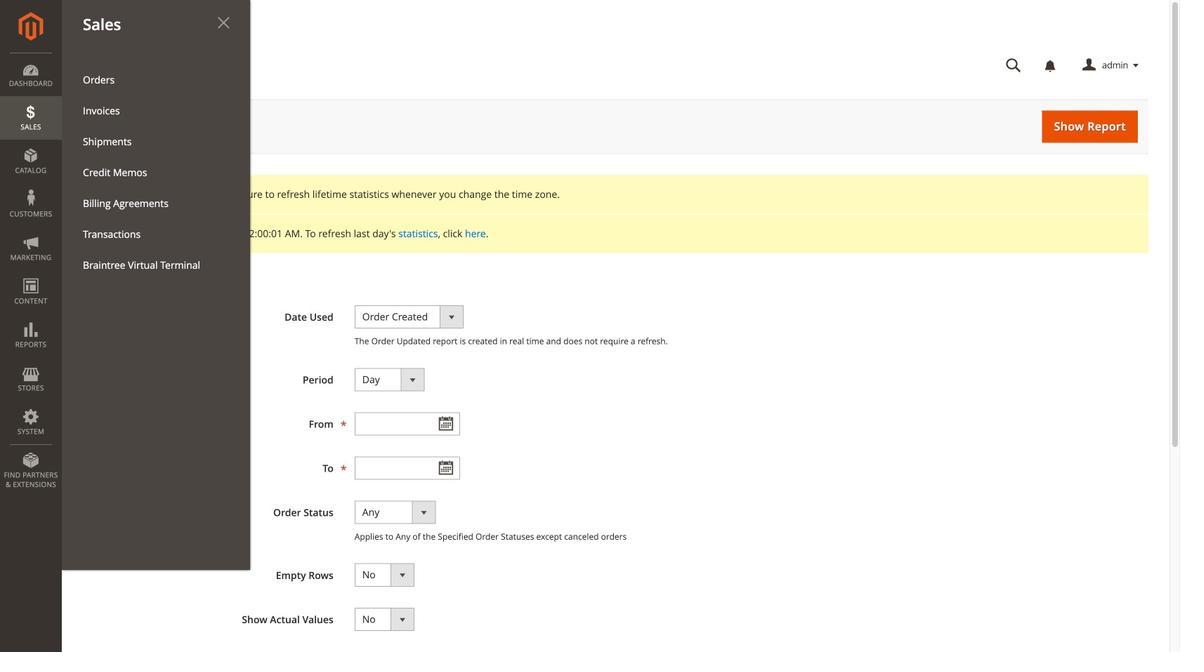 Task type: vqa. For each thing, say whether or not it's contained in the screenshot.
NUMBER FIELD
no



Task type: locate. For each thing, give the bounding box(es) containing it.
menu
[[72, 65, 240, 281]]

menu bar
[[0, 0, 250, 571]]

magento admin panel image
[[19, 12, 43, 41]]

None text field
[[355, 413, 460, 436], [355, 457, 460, 480], [355, 413, 460, 436], [355, 457, 460, 480]]



